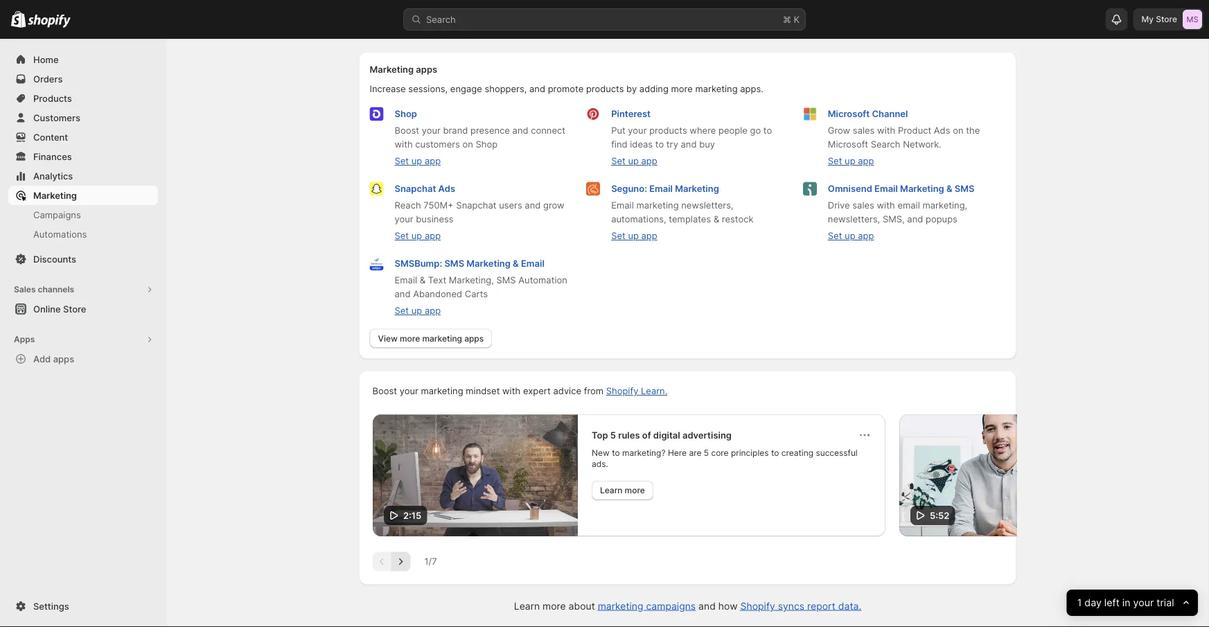 Task type: locate. For each thing, give the bounding box(es) containing it.
email up automation
[[521, 258, 545, 269]]

discounts link
[[8, 249, 158, 269]]

1 horizontal spatial snapchat
[[456, 200, 496, 211]]

set down find
[[611, 156, 626, 167]]

your right in
[[1134, 597, 1154, 609]]

0 vertical spatial shop
[[395, 109, 417, 120]]

1 vertical spatial ads
[[438, 184, 455, 194]]

5 right are
[[704, 448, 709, 458]]

marketing inside seguno: email marketing email marketing newsletters, automations, templates & restock set up app
[[636, 200, 679, 211]]

shopify right how
[[740, 600, 775, 612]]

products inside pinterest put your products where people go to find ideas to try and buy set up app
[[649, 125, 687, 136]]

store inside button
[[63, 304, 86, 314]]

5:52 button
[[899, 414, 1104, 536]]

set up snapchat ads link
[[395, 156, 409, 167]]

shopify image
[[28, 14, 71, 28]]

set up app link for smsbump: sms marketing & email email & text marketing, sms automation and abandoned carts set up app
[[395, 306, 441, 316]]

app inside omnisend email marketing & sms drive sales with email marketing, newsletters, sms, and popups set up app
[[858, 231, 874, 241]]

0 vertical spatial view
[[370, 6, 390, 17]]

set inside the shop boost your brand presence and connect with customers on shop set up app
[[395, 156, 409, 167]]

1 vertical spatial products
[[649, 125, 687, 136]]

0 vertical spatial store
[[1156, 14, 1177, 24]]

microsoft channel link
[[828, 109, 908, 120]]

1 vertical spatial newsletters,
[[828, 214, 880, 225]]

try
[[667, 139, 678, 150]]

1 vertical spatial sms
[[444, 258, 464, 269]]

smsbump: sms marketing & email email & text marketing, sms automation and abandoned carts set up app
[[395, 258, 567, 316]]

1 horizontal spatial shopify
[[740, 600, 775, 612]]

sms
[[955, 184, 975, 194], [444, 258, 464, 269], [497, 275, 516, 286]]

learn inside 'link'
[[600, 485, 622, 495]]

up up omnisend
[[845, 156, 855, 167]]

marketing apps
[[370, 64, 437, 75]]

newsletters, inside omnisend email marketing & sms drive sales with email marketing, newsletters, sms, and popups set up app
[[828, 214, 880, 225]]

0 vertical spatial ads
[[934, 125, 950, 136]]

set up app link
[[395, 156, 441, 167], [611, 156, 657, 167], [828, 156, 874, 167], [395, 231, 441, 241], [611, 231, 657, 241], [828, 231, 874, 241], [395, 306, 441, 316]]

online store
[[33, 304, 86, 314]]

1 inside "dropdown button"
[[1077, 597, 1082, 609]]

0 horizontal spatial store
[[63, 304, 86, 314]]

on
[[953, 125, 964, 136], [463, 139, 473, 150]]

apps
[[416, 64, 437, 75], [464, 334, 484, 344], [53, 353, 74, 364]]

app down customers
[[425, 156, 441, 167]]

marketing inside omnisend email marketing & sms drive sales with email marketing, newsletters, sms, and popups set up app
[[900, 184, 944, 194]]

up inside snapchat ads reach 750m+ snapchat users and grow your business set up app
[[411, 231, 422, 241]]

drive
[[828, 200, 850, 211]]

sales down omnisend
[[853, 200, 874, 211]]

and left how
[[699, 600, 716, 612]]

home
[[33, 54, 59, 65]]

newsletters, down drive
[[828, 214, 880, 225]]

1 vertical spatial report
[[807, 600, 836, 612]]

in
[[1123, 597, 1131, 609]]

with up sms,
[[877, 200, 895, 211]]

0 vertical spatial shopify
[[606, 386, 638, 397]]

marketing,
[[923, 200, 968, 211]]

shopify
[[606, 386, 638, 397], [740, 600, 775, 612]]

app down "business" on the top left
[[425, 231, 441, 241]]

0 horizontal spatial learn
[[514, 600, 540, 612]]

and inside pinterest put your products where people go to find ideas to try and buy set up app
[[681, 139, 697, 150]]

learn down ads.
[[600, 485, 622, 495]]

search up marketing apps
[[426, 14, 456, 25]]

shopify right 'from'
[[606, 386, 638, 397]]

core
[[711, 448, 728, 458]]

shopify image
[[11, 11, 26, 28]]

seguno: email marketing email marketing newsletters, automations, templates & restock set up app
[[611, 184, 754, 241]]

set up app link for omnisend email marketing & sms drive sales with email marketing, newsletters, sms, and popups set up app
[[828, 231, 874, 241]]

1 horizontal spatial sms
[[497, 275, 516, 286]]

digital
[[653, 430, 680, 440]]

app inside snapchat ads reach 750m+ snapchat users and grow your business set up app
[[425, 231, 441, 241]]

0 horizontal spatial 5
[[610, 430, 616, 440]]

set up app link down ideas
[[611, 156, 657, 167]]

email right seguno:
[[649, 184, 673, 194]]

1 sales from the top
[[853, 125, 875, 136]]

2:15 button
[[372, 414, 578, 536]]

pinterest link
[[611, 109, 651, 120]]

syncs
[[778, 600, 805, 612]]

report right channel
[[429, 6, 455, 17]]

up down abandoned at top left
[[411, 306, 422, 316]]

and inside smsbump: sms marketing & email email & text marketing, sms automation and abandoned carts set up app
[[395, 289, 411, 300]]

more inside "learn more" 'link'
[[624, 485, 645, 495]]

learn.
[[641, 386, 668, 397]]

sales channels button
[[8, 280, 158, 299]]

1 vertical spatial store
[[63, 304, 86, 314]]

set down automations,
[[611, 231, 626, 241]]

5
[[610, 430, 616, 440], [704, 448, 709, 458]]

successful
[[816, 448, 857, 458]]

0 horizontal spatial 1
[[424, 556, 429, 567]]

5 inside the new to marketing? here are 5 core principles to creating successful ads.
[[704, 448, 709, 458]]

set up app link down "business" on the top left
[[395, 231, 441, 241]]

1 vertical spatial view
[[378, 334, 398, 344]]

more for learn more
[[624, 485, 645, 495]]

expert
[[523, 386, 551, 397]]

0 vertical spatial report
[[429, 6, 455, 17]]

app inside microsoft channel grow sales with product ads on the microsoft search network. set up app
[[858, 156, 874, 167]]

1 vertical spatial microsoft
[[828, 139, 868, 150]]

0 vertical spatial 1
[[424, 556, 429, 567]]

0 vertical spatial sms
[[955, 184, 975, 194]]

store right my
[[1156, 14, 1177, 24]]

2 horizontal spatial sms
[[955, 184, 975, 194]]

1 vertical spatial sales
[[853, 200, 874, 211]]

marketing up email
[[900, 184, 944, 194]]

set up app link down drive
[[828, 231, 874, 241]]

0 vertical spatial snapchat
[[395, 184, 436, 194]]

shop down the presence
[[476, 139, 498, 150]]

add
[[33, 353, 51, 364]]

and left promote
[[529, 84, 545, 95]]

1 horizontal spatial report
[[807, 600, 836, 612]]

set up app link up omnisend
[[828, 156, 874, 167]]

on down brand
[[463, 139, 473, 150]]

set inside seguno: email marketing email marketing newsletters, automations, templates & restock set up app
[[611, 231, 626, 241]]

0 horizontal spatial ads
[[438, 184, 455, 194]]

ads up 750m+ on the left of the page
[[438, 184, 455, 194]]

and down the smsbump:
[[395, 289, 411, 300]]

sms,
[[883, 214, 905, 225]]

set up app link for shop boost your brand presence and connect with customers on shop set up app
[[395, 156, 441, 167]]

here
[[668, 448, 686, 458]]

snapchat
[[395, 184, 436, 194], [456, 200, 496, 211]]

campaigns link
[[8, 205, 158, 225]]

shop down increase
[[395, 109, 417, 120]]

& up marketing,
[[947, 184, 953, 194]]

1 horizontal spatial learn
[[600, 485, 622, 495]]

to
[[764, 125, 772, 136], [655, 139, 664, 150], [612, 448, 620, 458], [771, 448, 779, 458]]

2 vertical spatial sms
[[497, 275, 516, 286]]

set
[[395, 156, 409, 167], [611, 156, 626, 167], [828, 156, 842, 167], [395, 231, 409, 241], [611, 231, 626, 241], [828, 231, 842, 241], [395, 306, 409, 316]]

and left connect at the top
[[512, 125, 528, 136]]

1 horizontal spatial shop
[[476, 139, 498, 150]]

1 left day at the right
[[1077, 597, 1082, 609]]

email
[[898, 200, 920, 211]]

app inside pinterest put your products where people go to find ideas to try and buy set up app
[[641, 156, 657, 167]]

0 horizontal spatial search
[[426, 14, 456, 25]]

app inside seguno: email marketing email marketing newsletters, automations, templates & restock set up app
[[641, 231, 657, 241]]

campaigns
[[646, 600, 696, 612]]

apps
[[14, 334, 35, 344]]

advice
[[553, 386, 581, 397]]

new
[[591, 448, 609, 458]]

microsoft down grow
[[828, 139, 868, 150]]

presence
[[471, 125, 510, 136]]

and right try
[[681, 139, 697, 150]]

1 vertical spatial snapchat
[[456, 200, 496, 211]]

marketing down 'seguno: email marketing' link
[[636, 200, 679, 211]]

boost inside the shop boost your brand presence and connect with customers on shop set up app
[[395, 125, 419, 136]]

your inside pinterest put your products where people go to find ideas to try and buy set up app
[[628, 125, 647, 136]]

learn left about
[[514, 600, 540, 612]]

your
[[422, 125, 441, 136], [628, 125, 647, 136], [395, 214, 413, 225], [400, 386, 418, 397], [1134, 597, 1154, 609]]

sales inside omnisend email marketing & sms drive sales with email marketing, newsletters, sms, and popups set up app
[[853, 200, 874, 211]]

search down channel
[[871, 139, 900, 150]]

more down abandoned at top left
[[400, 334, 420, 344]]

more left about
[[543, 600, 566, 612]]

and inside the shop boost your brand presence and connect with customers on shop set up app
[[512, 125, 528, 136]]

1 horizontal spatial ads
[[934, 125, 950, 136]]

and down email
[[907, 214, 923, 225]]

set up app link down abandoned at top left
[[395, 306, 441, 316]]

1 left '7'
[[424, 556, 429, 567]]

& up automation
[[513, 258, 519, 269]]

mindset
[[466, 386, 500, 397]]

newsletters, up templates
[[681, 200, 734, 211]]

with down channel
[[877, 125, 895, 136]]

omnisend
[[828, 184, 872, 194]]

to left creating
[[771, 448, 779, 458]]

marketing inside seguno: email marketing email marketing newsletters, automations, templates & restock set up app
[[675, 184, 719, 194]]

store for my store
[[1156, 14, 1177, 24]]

email down seguno:
[[611, 200, 634, 211]]

apps down carts
[[464, 334, 484, 344]]

increase sessions, engage shoppers, and promote products by adding more marketing apps.
[[370, 84, 764, 95]]

set down grow
[[828, 156, 842, 167]]

0 horizontal spatial products
[[586, 84, 624, 95]]

1 horizontal spatial newsletters,
[[828, 214, 880, 225]]

1 vertical spatial 1
[[1077, 597, 1082, 609]]

sessions,
[[408, 84, 448, 95]]

newsletters,
[[681, 200, 734, 211], [828, 214, 880, 225]]

your up ideas
[[628, 125, 647, 136]]

1 vertical spatial on
[[463, 139, 473, 150]]

set down reach
[[395, 231, 409, 241]]

up down customers
[[411, 156, 422, 167]]

ads up network.
[[934, 125, 950, 136]]

view inside button
[[370, 6, 390, 17]]

microsoft
[[828, 109, 870, 120], [828, 139, 868, 150]]

with inside the shop boost your brand presence and connect with customers on shop set up app
[[395, 139, 413, 150]]

view for view more marketing apps
[[378, 334, 398, 344]]

app up omnisend
[[858, 156, 874, 167]]

business
[[416, 214, 454, 225]]

automations,
[[611, 214, 666, 225]]

2 sales from the top
[[853, 200, 874, 211]]

0 vertical spatial learn
[[600, 485, 622, 495]]

set up app link for microsoft channel grow sales with product ads on the microsoft search network. set up app
[[828, 156, 874, 167]]

snapchat left users
[[456, 200, 496, 211]]

up down "business" on the top left
[[411, 231, 422, 241]]

1 vertical spatial shopify
[[740, 600, 775, 612]]

my store
[[1142, 14, 1177, 24]]

ads
[[934, 125, 950, 136], [438, 184, 455, 194]]

with inside omnisend email marketing & sms drive sales with email marketing, newsletters, sms, and popups set up app
[[877, 200, 895, 211]]

1 horizontal spatial on
[[953, 125, 964, 136]]

your up customers
[[422, 125, 441, 136]]

more down marketing?
[[624, 485, 645, 495]]

0 horizontal spatial newsletters,
[[681, 200, 734, 211]]

0 horizontal spatial shop
[[395, 109, 417, 120]]

learn for learn more
[[600, 485, 622, 495]]

email up email
[[875, 184, 898, 194]]

up down ideas
[[628, 156, 639, 167]]

products link
[[8, 89, 158, 108]]

sales
[[14, 284, 36, 295]]

restock
[[722, 214, 754, 225]]

put
[[611, 125, 626, 136]]

1 vertical spatial search
[[871, 139, 900, 150]]

email down the smsbump:
[[395, 275, 417, 286]]

sales down microsoft channel link
[[853, 125, 875, 136]]

your inside snapchat ads reach 750m+ snapchat users and grow your business set up app
[[395, 214, 413, 225]]

apps inside button
[[53, 353, 74, 364]]

online
[[33, 304, 61, 314]]

products left by
[[586, 84, 624, 95]]

snapchat up reach
[[395, 184, 436, 194]]

increase
[[370, 84, 406, 95]]

marketing inside smsbump: sms marketing & email email & text marketing, sms automation and abandoned carts set up app
[[467, 258, 511, 269]]

marketing down abandoned at top left
[[422, 334, 462, 344]]

marketing up marketing,
[[467, 258, 511, 269]]

online store link
[[8, 299, 158, 319]]

view
[[370, 6, 390, 17], [378, 334, 398, 344]]

network.
[[903, 139, 942, 150]]

marketing up increase
[[370, 64, 414, 75]]

learn
[[600, 485, 622, 495], [514, 600, 540, 612]]

seguno:
[[611, 184, 647, 194]]

customers
[[33, 112, 80, 123]]

omnisend email marketing & sms drive sales with email marketing, newsletters, sms, and popups set up app
[[828, 184, 975, 241]]

products up try
[[649, 125, 687, 136]]

products
[[586, 84, 624, 95], [649, 125, 687, 136]]

email
[[649, 184, 673, 194], [875, 184, 898, 194], [611, 200, 634, 211], [521, 258, 545, 269], [395, 275, 417, 286]]

0 vertical spatial on
[[953, 125, 964, 136]]

content
[[33, 132, 68, 142]]

marketing up templates
[[675, 184, 719, 194]]

store
[[1156, 14, 1177, 24], [63, 304, 86, 314]]

0 vertical spatial search
[[426, 14, 456, 25]]

set inside microsoft channel grow sales with product ads on the microsoft search network. set up app
[[828, 156, 842, 167]]

report left 'data.'
[[807, 600, 836, 612]]

store down sales channels button
[[63, 304, 86, 314]]

with left the expert
[[502, 386, 521, 397]]

marketing down analytics at the left top of page
[[33, 190, 77, 201]]

& inside omnisend email marketing & sms drive sales with email marketing, newsletters, sms, and popups set up app
[[947, 184, 953, 194]]

1 horizontal spatial products
[[649, 125, 687, 136]]

0 vertical spatial boost
[[395, 125, 419, 136]]

on left the
[[953, 125, 964, 136]]

1 horizontal spatial search
[[871, 139, 900, 150]]

app down automations,
[[641, 231, 657, 241]]

set down drive
[[828, 231, 842, 241]]

0 horizontal spatial shopify
[[606, 386, 638, 397]]

2 vertical spatial apps
[[53, 353, 74, 364]]

1 horizontal spatial 5
[[704, 448, 709, 458]]

0 horizontal spatial on
[[463, 139, 473, 150]]

1 horizontal spatial 1
[[1077, 597, 1082, 609]]

0 vertical spatial sales
[[853, 125, 875, 136]]

set up app link for pinterest put your products where people go to find ideas to try and buy set up app
[[611, 156, 657, 167]]

creating
[[781, 448, 813, 458]]

microsoft up grow
[[828, 109, 870, 120]]

campaigns
[[33, 209, 81, 220]]

settings link
[[8, 597, 158, 616]]

app down ideas
[[641, 156, 657, 167]]

1 vertical spatial boost
[[372, 386, 397, 397]]

your down reach
[[395, 214, 413, 225]]

with inside microsoft channel grow sales with product ads on the microsoft search network. set up app
[[877, 125, 895, 136]]

0 vertical spatial microsoft
[[828, 109, 870, 120]]

0 horizontal spatial snapchat
[[395, 184, 436, 194]]

set up view more marketing apps
[[395, 306, 409, 316]]

1 vertical spatial learn
[[514, 600, 540, 612]]

0 vertical spatial newsletters,
[[681, 200, 734, 211]]

product
[[898, 125, 931, 136]]

apps right add
[[53, 353, 74, 364]]

up down drive
[[845, 231, 855, 241]]

1 horizontal spatial store
[[1156, 14, 1177, 24]]

set up app link down automations,
[[611, 231, 657, 241]]

automations link
[[8, 225, 158, 244]]

5 right 'top'
[[610, 430, 616, 440]]

up down automations,
[[628, 231, 639, 241]]

1 vertical spatial shop
[[476, 139, 498, 150]]

2 horizontal spatial apps
[[464, 334, 484, 344]]

0 vertical spatial 5
[[610, 430, 616, 440]]

with down shop link
[[395, 139, 413, 150]]

1 vertical spatial 5
[[704, 448, 709, 458]]

more inside view more marketing apps link
[[400, 334, 420, 344]]

0 horizontal spatial report
[[429, 6, 455, 17]]

0 vertical spatial apps
[[416, 64, 437, 75]]

sales
[[853, 125, 875, 136], [853, 200, 874, 211]]

& left restock
[[714, 214, 719, 225]]

marketing?
[[622, 448, 665, 458]]

to right go
[[764, 125, 772, 136]]

content link
[[8, 128, 158, 147]]

1 horizontal spatial apps
[[416, 64, 437, 75]]

adding
[[639, 84, 669, 95]]

apps up sessions,
[[416, 64, 437, 75]]

buy
[[699, 139, 715, 150]]

0 horizontal spatial apps
[[53, 353, 74, 364]]

set up app link down customers
[[395, 156, 441, 167]]

apps for add apps
[[53, 353, 74, 364]]

marketing for seguno: email marketing email marketing newsletters, automations, templates & restock set up app
[[675, 184, 719, 194]]



Task type: vqa. For each thing, say whether or not it's contained in the screenshot.
Learn more about marketing campaigns and how Shopify syncs report data. Learn
yes



Task type: describe. For each thing, give the bounding box(es) containing it.
on inside the shop boost your brand presence and connect with customers on shop set up app
[[463, 139, 473, 150]]

automations
[[33, 229, 87, 239]]

app inside smsbump: sms marketing & email email & text marketing, sms automation and abandoned carts set up app
[[425, 306, 441, 316]]

1 microsoft from the top
[[828, 109, 870, 120]]

search inside microsoft channel grow sales with product ads on the microsoft search network. set up app
[[871, 139, 900, 150]]

set inside omnisend email marketing & sms drive sales with email marketing, newsletters, sms, and popups set up app
[[828, 231, 842, 241]]

report inside button
[[429, 6, 455, 17]]

shop link
[[395, 109, 417, 120]]

seguno: email marketing link
[[611, 184, 719, 194]]

channel
[[393, 6, 426, 17]]

marketing for omnisend email marketing & sms drive sales with email marketing, newsletters, sms, and popups set up app
[[900, 184, 944, 194]]

learn for learn more about marketing campaigns and how shopify syncs report data.
[[514, 600, 540, 612]]

microsoft channel grow sales with product ads on the microsoft search network. set up app
[[828, 109, 980, 167]]

marketing campaigns link
[[598, 600, 696, 612]]

apps button
[[8, 330, 158, 349]]

about
[[569, 600, 595, 612]]

sales channels
[[14, 284, 74, 295]]

where
[[690, 125, 716, 136]]

analytics
[[33, 170, 73, 181]]

boost your marketing mindset with expert advice from shopify learn.
[[372, 386, 668, 397]]

app inside the shop boost your brand presence and connect with customers on shop set up app
[[425, 156, 441, 167]]

marketing inside "link"
[[33, 190, 77, 201]]

top
[[591, 430, 608, 440]]

channel
[[872, 109, 908, 120]]

view channel report
[[370, 6, 455, 17]]

add apps button
[[8, 349, 158, 369]]

customers link
[[8, 108, 158, 128]]

from
[[584, 386, 604, 397]]

view more marketing apps
[[378, 334, 484, 344]]

marketing for smsbump: sms marketing & email email & text marketing, sms automation and abandoned carts set up app
[[467, 258, 511, 269]]

view for view channel report
[[370, 6, 390, 17]]

store for online store
[[63, 304, 86, 314]]

trial
[[1157, 597, 1174, 609]]

and inside snapchat ads reach 750m+ snapchat users and grow your business set up app
[[525, 200, 541, 211]]

marketing link
[[8, 186, 158, 205]]

0 horizontal spatial sms
[[444, 258, 464, 269]]

750m+
[[424, 200, 454, 211]]

principles
[[731, 448, 769, 458]]

ads inside microsoft channel grow sales with product ads on the microsoft search network. set up app
[[934, 125, 950, 136]]

set inside snapchat ads reach 750m+ snapchat users and grow your business set up app
[[395, 231, 409, 241]]

& inside seguno: email marketing email marketing newsletters, automations, templates & restock set up app
[[714, 214, 719, 225]]

abandoned
[[413, 289, 462, 300]]

1 vertical spatial apps
[[464, 334, 484, 344]]

⌘
[[783, 14, 791, 25]]

find
[[611, 139, 628, 150]]

1 for 1 / 7
[[424, 556, 429, 567]]

finances link
[[8, 147, 158, 166]]

email inside omnisend email marketing & sms drive sales with email marketing, newsletters, sms, and popups set up app
[[875, 184, 898, 194]]

2 microsoft from the top
[[828, 139, 868, 150]]

day
[[1085, 597, 1102, 609]]

sales inside microsoft channel grow sales with product ads on the microsoft search network. set up app
[[853, 125, 875, 136]]

newsletters, inside seguno: email marketing email marketing newsletters, automations, templates & restock set up app
[[681, 200, 734, 211]]

analytics link
[[8, 166, 158, 186]]

⌘ k
[[783, 14, 800, 25]]

to left try
[[655, 139, 664, 150]]

products
[[33, 93, 72, 104]]

1 for 1 day left in your trial
[[1077, 597, 1082, 609]]

your down view more marketing apps link at the left of the page
[[400, 386, 418, 397]]

up inside pinterest put your products where people go to find ideas to try and buy set up app
[[628, 156, 639, 167]]

set up app link for seguno: email marketing email marketing newsletters, automations, templates & restock set up app
[[611, 231, 657, 241]]

& left text
[[420, 275, 426, 286]]

top 5 rules of digital advertising
[[591, 430, 731, 440]]

view more marketing apps link
[[370, 329, 492, 349]]

shopify syncs report data. link
[[740, 600, 862, 612]]

set inside smsbump: sms marketing & email email & text marketing, sms automation and abandoned carts set up app
[[395, 306, 409, 316]]

apps.
[[740, 84, 764, 95]]

how
[[718, 600, 738, 612]]

your inside the shop boost your brand presence and connect with customers on shop set up app
[[422, 125, 441, 136]]

up inside smsbump: sms marketing & email email & text marketing, sms automation and abandoned carts set up app
[[411, 306, 422, 316]]

k
[[794, 14, 800, 25]]

home link
[[8, 50, 158, 69]]

on inside microsoft channel grow sales with product ads on the microsoft search network. set up app
[[953, 125, 964, 136]]

new to marketing? here are 5 core principles to creating successful ads.
[[591, 448, 857, 469]]

and inside omnisend email marketing & sms drive sales with email marketing, newsletters, sms, and popups set up app
[[907, 214, 923, 225]]

shoppers,
[[485, 84, 527, 95]]

of
[[642, 430, 651, 440]]

online store button
[[0, 299, 166, 319]]

to right 'new'
[[612, 448, 620, 458]]

more for learn more about marketing campaigns and how shopify syncs report data.
[[543, 600, 566, 612]]

more right "adding"
[[671, 84, 693, 95]]

orders link
[[8, 69, 158, 89]]

marketing left apps.
[[695, 84, 738, 95]]

up inside seguno: email marketing email marketing newsletters, automations, templates & restock set up app
[[628, 231, 639, 241]]

1 / 7
[[424, 556, 437, 567]]

are
[[689, 448, 701, 458]]

popups
[[926, 214, 958, 225]]

grow
[[828, 125, 850, 136]]

my
[[1142, 14, 1154, 24]]

0 vertical spatial products
[[586, 84, 624, 95]]

up inside the shop boost your brand presence and connect with customers on shop set up app
[[411, 156, 422, 167]]

pinterest
[[611, 109, 651, 120]]

smsbump:
[[395, 258, 442, 269]]

set inside pinterest put your products where people go to find ideas to try and buy set up app
[[611, 156, 626, 167]]

up inside omnisend email marketing & sms drive sales with email marketing, newsletters, sms, and popups set up app
[[845, 231, 855, 241]]

marketing right about
[[598, 600, 643, 612]]

my store image
[[1183, 10, 1202, 29]]

data.
[[838, 600, 862, 612]]

snapchat ads link
[[395, 184, 455, 194]]

channels
[[38, 284, 74, 295]]

up inside microsoft channel grow sales with product ads on the microsoft search network. set up app
[[845, 156, 855, 167]]

brand
[[443, 125, 468, 136]]

apps for marketing apps
[[416, 64, 437, 75]]

learn more about marketing campaigns and how shopify syncs report data.
[[514, 600, 862, 612]]

the
[[966, 125, 980, 136]]

sms inside omnisend email marketing & sms drive sales with email marketing, newsletters, sms, and popups set up app
[[955, 184, 975, 194]]

your inside "dropdown button"
[[1134, 597, 1154, 609]]

marketing,
[[449, 275, 494, 286]]

reach
[[395, 200, 421, 211]]

go
[[750, 125, 761, 136]]

discounts
[[33, 254, 76, 264]]

1 day left in your trial button
[[1067, 590, 1198, 616]]

more for view more marketing apps
[[400, 334, 420, 344]]

7
[[432, 556, 437, 567]]

ads inside snapchat ads reach 750m+ snapchat users and grow your business set up app
[[438, 184, 455, 194]]

marketing left mindset
[[421, 386, 463, 397]]

5:52
[[930, 510, 949, 521]]

text
[[428, 275, 446, 286]]

engage
[[450, 84, 482, 95]]

set up app link for snapchat ads reach 750m+ snapchat users and grow your business set up app
[[395, 231, 441, 241]]

/
[[429, 556, 432, 567]]

shopify learn. link
[[606, 386, 668, 397]]

left
[[1105, 597, 1120, 609]]

settings
[[33, 601, 69, 612]]

shop boost your brand presence and connect with customers on shop set up app
[[395, 109, 565, 167]]

by
[[627, 84, 637, 95]]

templates
[[669, 214, 711, 225]]

view channel report button
[[361, 2, 463, 21]]



